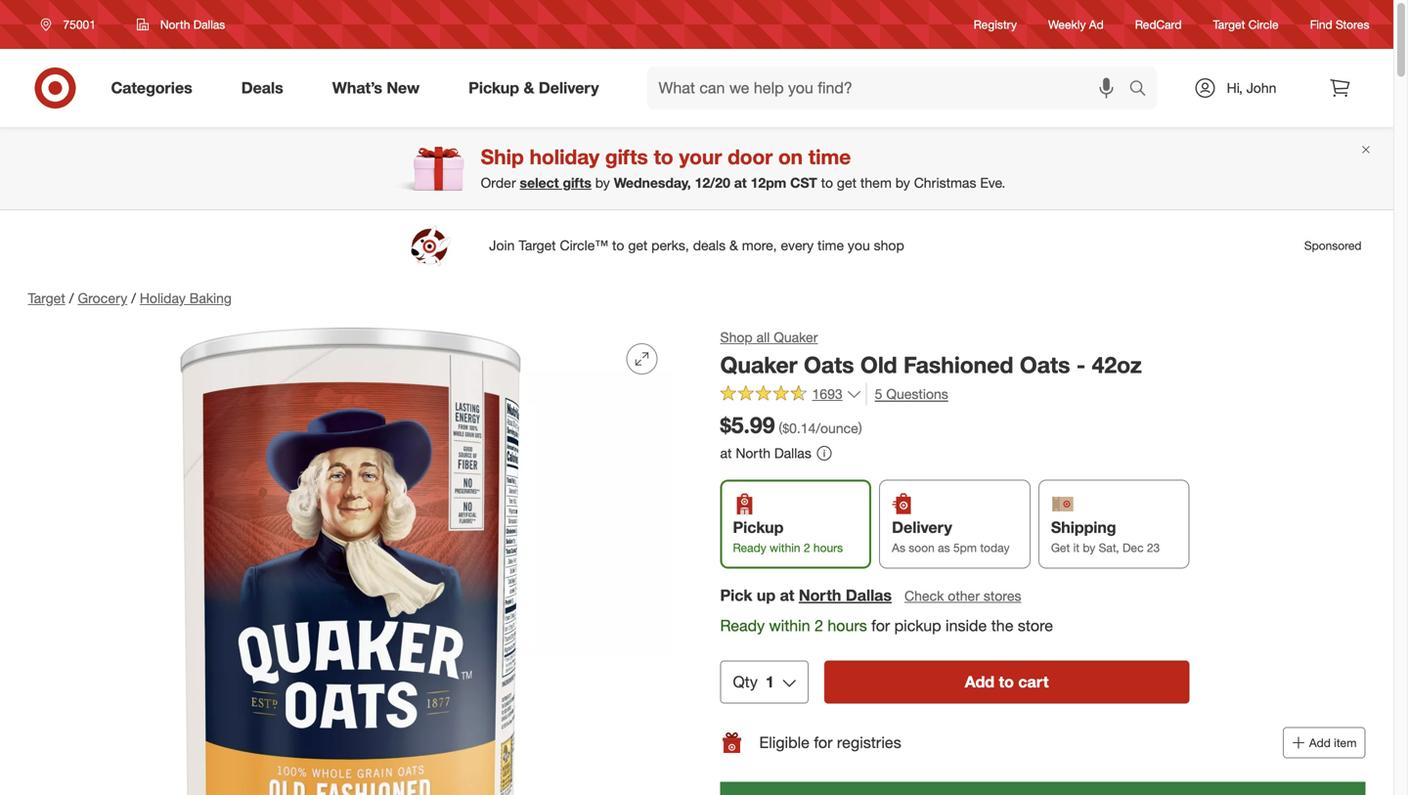 Task type: vqa. For each thing, say whether or not it's contained in the screenshot.
the right gifts
yes



Task type: describe. For each thing, give the bounding box(es) containing it.
$5.99 ( $0.14 /ounce )
[[720, 411, 862, 439]]

john
[[1247, 79, 1277, 96]]

pick up at north dallas
[[720, 586, 892, 605]]

find stores link
[[1310, 16, 1370, 33]]

registry
[[974, 17, 1017, 32]]

qty 1
[[733, 672, 774, 691]]

categories link
[[94, 66, 217, 110]]

pickup for ready
[[733, 518, 784, 537]]

holiday
[[530, 144, 599, 169]]

shipping
[[1051, 518, 1116, 537]]

grocery
[[78, 289, 127, 307]]

registry link
[[974, 16, 1017, 33]]

add item
[[1309, 735, 1357, 750]]

$0.14
[[783, 420, 816, 437]]

dallas inside dropdown button
[[193, 17, 225, 32]]

0 horizontal spatial at
[[720, 444, 732, 462]]

cart
[[1018, 672, 1049, 691]]

get
[[1051, 540, 1070, 555]]

1 vertical spatial ready
[[720, 616, 765, 635]]

5 questions link
[[866, 383, 948, 405]]

eligible
[[759, 733, 810, 752]]

0 vertical spatial delivery
[[539, 78, 599, 97]]

)
[[858, 420, 862, 437]]

hours inside pickup ready within 2 hours
[[814, 540, 843, 555]]

redcard
[[1135, 17, 1182, 32]]

time
[[809, 144, 851, 169]]

eligible for registries
[[759, 733, 901, 752]]

pickup ready within 2 hours
[[733, 518, 843, 555]]

find stores
[[1310, 17, 1370, 32]]

deals link
[[225, 66, 308, 110]]

0 horizontal spatial by
[[595, 174, 610, 191]]

ad
[[1089, 17, 1104, 32]]

old
[[860, 351, 897, 378]]

questions
[[886, 386, 948, 403]]

weekly
[[1048, 17, 1086, 32]]

circle
[[1248, 17, 1279, 32]]

target circle
[[1213, 17, 1279, 32]]

what's
[[332, 78, 382, 97]]

23
[[1147, 540, 1160, 555]]

2 horizontal spatial dallas
[[846, 586, 892, 605]]

quaker oats old fashioned oats - 42oz, 1 of 6 image
[[28, 328, 673, 795]]

ready inside pickup ready within 2 hours
[[733, 540, 766, 555]]

$5.99
[[720, 411, 775, 439]]

dec
[[1123, 540, 1144, 555]]

target link
[[28, 289, 65, 307]]

0 vertical spatial gifts
[[605, 144, 648, 169]]

75001 button
[[28, 7, 116, 42]]

ship holiday gifts to your door on time order select gifts by wednesday, 12/20 at 12pm cst to get them by christmas eve.
[[481, 144, 1006, 191]]

up
[[757, 586, 776, 605]]

add item button
[[1283, 727, 1366, 758]]

holiday baking link
[[140, 289, 232, 307]]

12/20
[[695, 174, 730, 191]]

target for target / grocery / holiday baking
[[28, 289, 65, 307]]

select
[[520, 174, 559, 191]]

at north dallas
[[720, 444, 812, 462]]

add to cart button
[[824, 660, 1190, 703]]

&
[[524, 78, 534, 97]]

hi,
[[1227, 79, 1243, 96]]

to inside button
[[999, 672, 1014, 691]]

1 horizontal spatial north
[[736, 444, 771, 462]]

1 vertical spatial to
[[821, 174, 833, 191]]

baking
[[189, 289, 232, 307]]

search
[[1120, 80, 1167, 99]]

1 oats from the left
[[804, 351, 854, 378]]

0 vertical spatial to
[[654, 144, 673, 169]]

at inside the ship holiday gifts to your door on time order select gifts by wednesday, 12/20 at 12pm cst to get them by christmas eve.
[[734, 174, 747, 191]]

categories
[[111, 78, 192, 97]]

1
[[766, 672, 774, 691]]

store
[[1018, 616, 1053, 635]]

holiday
[[140, 289, 186, 307]]

get
[[837, 174, 857, 191]]

target circle link
[[1213, 16, 1279, 33]]

ship
[[481, 144, 524, 169]]

add for add to cart
[[965, 672, 995, 691]]

within inside pickup ready within 2 hours
[[770, 540, 800, 555]]

75001
[[63, 17, 96, 32]]

1 vertical spatial for
[[814, 733, 833, 752]]

as
[[892, 540, 905, 555]]

other
[[948, 587, 980, 604]]



Task type: locate. For each thing, give the bounding box(es) containing it.
target left circle
[[1213, 17, 1245, 32]]

north inside dropdown button
[[160, 17, 190, 32]]

by
[[595, 174, 610, 191], [896, 174, 910, 191], [1083, 540, 1096, 555]]

0 horizontal spatial oats
[[804, 351, 854, 378]]

2 vertical spatial dallas
[[846, 586, 892, 605]]

add
[[965, 672, 995, 691], [1309, 735, 1331, 750]]

2 horizontal spatial north
[[799, 586, 841, 605]]

weekly ad link
[[1048, 16, 1104, 33]]

2 vertical spatial at
[[780, 586, 794, 605]]

dallas
[[193, 17, 225, 32], [774, 444, 812, 462], [846, 586, 892, 605]]

2 vertical spatial north
[[799, 586, 841, 605]]

fashioned
[[904, 351, 1014, 378]]

gifts down holiday
[[563, 174, 592, 191]]

within up up
[[770, 540, 800, 555]]

north down $5.99
[[736, 444, 771, 462]]

pickup left & at top
[[469, 78, 519, 97]]

pickup inside pickup ready within 2 hours
[[733, 518, 784, 537]]

gifts
[[605, 144, 648, 169], [563, 174, 592, 191]]

stores
[[1336, 17, 1370, 32]]

all
[[757, 329, 770, 346]]

delivery right & at top
[[539, 78, 599, 97]]

north right up
[[799, 586, 841, 605]]

today
[[980, 540, 1010, 555]]

0 horizontal spatial 2
[[804, 540, 810, 555]]

by right it at the right bottom
[[1083, 540, 1096, 555]]

north up categories link
[[160, 17, 190, 32]]

1 vertical spatial target
[[28, 289, 65, 307]]

oats up 1693
[[804, 351, 854, 378]]

2 horizontal spatial by
[[1083, 540, 1096, 555]]

0 vertical spatial dallas
[[193, 17, 225, 32]]

hours up north dallas button
[[814, 540, 843, 555]]

pick
[[720, 586, 752, 605]]

target for target circle
[[1213, 17, 1245, 32]]

0 vertical spatial quaker
[[774, 329, 818, 346]]

add left item
[[1309, 735, 1331, 750]]

wednesday,
[[614, 174, 691, 191]]

registries
[[837, 733, 901, 752]]

north dallas button
[[124, 7, 238, 42]]

1 horizontal spatial pickup
[[733, 518, 784, 537]]

at
[[734, 174, 747, 191], [720, 444, 732, 462], [780, 586, 794, 605]]

target
[[1213, 17, 1245, 32], [28, 289, 65, 307]]

0 vertical spatial pickup
[[469, 78, 519, 97]]

1 vertical spatial advertisement region
[[720, 782, 1366, 795]]

north dallas
[[160, 17, 225, 32]]

/ounce
[[816, 420, 858, 437]]

north dallas button
[[799, 584, 892, 607]]

what's new
[[332, 78, 420, 97]]

on
[[778, 144, 803, 169]]

ready up pick
[[733, 540, 766, 555]]

1 horizontal spatial /
[[131, 289, 136, 307]]

within
[[770, 540, 800, 555], [769, 616, 810, 635]]

What can we help you find? suggestions appear below search field
[[647, 66, 1134, 110]]

add to cart
[[965, 672, 1049, 691]]

1 vertical spatial gifts
[[563, 174, 592, 191]]

item
[[1334, 735, 1357, 750]]

search button
[[1120, 66, 1167, 113]]

0 vertical spatial target
[[1213, 17, 1245, 32]]

stores
[[984, 587, 1021, 604]]

by inside shipping get it by sat, dec 23
[[1083, 540, 1096, 555]]

for left pickup on the bottom right of the page
[[871, 616, 890, 635]]

them
[[860, 174, 892, 191]]

5pm
[[953, 540, 977, 555]]

1 vertical spatial 2
[[815, 616, 823, 635]]

qty
[[733, 672, 758, 691]]

delivery as soon as 5pm today
[[892, 518, 1010, 555]]

1 horizontal spatial for
[[871, 616, 890, 635]]

pickup for &
[[469, 78, 519, 97]]

1 vertical spatial delivery
[[892, 518, 952, 537]]

1 horizontal spatial target
[[1213, 17, 1245, 32]]

2 horizontal spatial to
[[999, 672, 1014, 691]]

eve.
[[980, 174, 1006, 191]]

pickup & delivery link
[[452, 66, 623, 110]]

0 vertical spatial ready
[[733, 540, 766, 555]]

1 vertical spatial pickup
[[733, 518, 784, 537]]

quaker right all
[[774, 329, 818, 346]]

1 horizontal spatial delivery
[[892, 518, 952, 537]]

find
[[1310, 17, 1333, 32]]

1 horizontal spatial 2
[[815, 616, 823, 635]]

hours
[[814, 540, 843, 555], [828, 616, 867, 635]]

check other stores button
[[904, 585, 1022, 607]]

check
[[905, 587, 944, 604]]

0 horizontal spatial pickup
[[469, 78, 519, 97]]

dallas up categories link
[[193, 17, 225, 32]]

christmas
[[914, 174, 976, 191]]

door
[[728, 144, 773, 169]]

1 horizontal spatial dallas
[[774, 444, 812, 462]]

42oz
[[1092, 351, 1142, 378]]

-
[[1076, 351, 1086, 378]]

redcard link
[[1135, 16, 1182, 33]]

1 horizontal spatial add
[[1309, 735, 1331, 750]]

1 horizontal spatial at
[[734, 174, 747, 191]]

dallas down the $0.14
[[774, 444, 812, 462]]

0 horizontal spatial target
[[28, 289, 65, 307]]

1 vertical spatial within
[[769, 616, 810, 635]]

shipping get it by sat, dec 23
[[1051, 518, 1160, 555]]

2 horizontal spatial at
[[780, 586, 794, 605]]

soon
[[909, 540, 935, 555]]

0 vertical spatial north
[[160, 17, 190, 32]]

0 horizontal spatial to
[[654, 144, 673, 169]]

/
[[69, 289, 74, 307], [131, 289, 136, 307]]

1693
[[812, 385, 843, 403]]

0 vertical spatial hours
[[814, 540, 843, 555]]

at right up
[[780, 586, 794, 605]]

0 horizontal spatial for
[[814, 733, 833, 752]]

2 inside pickup ready within 2 hours
[[804, 540, 810, 555]]

0 horizontal spatial add
[[965, 672, 995, 691]]

1 vertical spatial at
[[720, 444, 732, 462]]

oats left -
[[1020, 351, 1070, 378]]

0 horizontal spatial dallas
[[193, 17, 225, 32]]

as
[[938, 540, 950, 555]]

0 vertical spatial advertisement region
[[12, 222, 1381, 269]]

add left 'cart'
[[965, 672, 995, 691]]

to left 'cart'
[[999, 672, 1014, 691]]

1693 link
[[720, 383, 862, 407]]

2 oats from the left
[[1020, 351, 1070, 378]]

deals
[[241, 78, 283, 97]]

it
[[1073, 540, 1080, 555]]

1 vertical spatial dallas
[[774, 444, 812, 462]]

(
[[779, 420, 783, 437]]

0 vertical spatial within
[[770, 540, 800, 555]]

1 vertical spatial north
[[736, 444, 771, 462]]

cst
[[790, 174, 817, 191]]

to left get
[[821, 174, 833, 191]]

to
[[654, 144, 673, 169], [821, 174, 833, 191], [999, 672, 1014, 691]]

ready down pick
[[720, 616, 765, 635]]

by right them
[[896, 174, 910, 191]]

gifts up wednesday,
[[605, 144, 648, 169]]

new
[[387, 78, 420, 97]]

shop
[[720, 329, 753, 346]]

delivery up "soon"
[[892, 518, 952, 537]]

0 horizontal spatial gifts
[[563, 174, 592, 191]]

1 horizontal spatial gifts
[[605, 144, 648, 169]]

/ left holiday
[[131, 289, 136, 307]]

delivery inside 'delivery as soon as 5pm today'
[[892, 518, 952, 537]]

at down $5.99
[[720, 444, 732, 462]]

2 up pick up at north dallas
[[804, 540, 810, 555]]

1 vertical spatial hours
[[828, 616, 867, 635]]

pickup & delivery
[[469, 78, 599, 97]]

2 / from the left
[[131, 289, 136, 307]]

for
[[871, 616, 890, 635], [814, 733, 833, 752]]

0 vertical spatial at
[[734, 174, 747, 191]]

1 vertical spatial add
[[1309, 735, 1331, 750]]

0 vertical spatial add
[[965, 672, 995, 691]]

1 horizontal spatial to
[[821, 174, 833, 191]]

for right eligible
[[814, 733, 833, 752]]

0 horizontal spatial delivery
[[539, 78, 599, 97]]

within down pick up at north dallas
[[769, 616, 810, 635]]

the
[[991, 616, 1014, 635]]

add for add item
[[1309, 735, 1331, 750]]

2 down pick up at north dallas
[[815, 616, 823, 635]]

5
[[875, 386, 882, 403]]

at down door
[[734, 174, 747, 191]]

5 questions
[[875, 386, 948, 403]]

pickup up up
[[733, 518, 784, 537]]

0 vertical spatial 2
[[804, 540, 810, 555]]

sat,
[[1099, 540, 1119, 555]]

1 / from the left
[[69, 289, 74, 307]]

your
[[679, 144, 722, 169]]

dallas up ready within 2 hours for pickup inside the store
[[846, 586, 892, 605]]

what's new link
[[316, 66, 444, 110]]

0 horizontal spatial /
[[69, 289, 74, 307]]

target / grocery / holiday baking
[[28, 289, 232, 307]]

2 vertical spatial to
[[999, 672, 1014, 691]]

quaker down all
[[720, 351, 798, 378]]

grocery link
[[78, 289, 127, 307]]

order
[[481, 174, 516, 191]]

target left grocery link
[[28, 289, 65, 307]]

inside
[[946, 616, 987, 635]]

1 vertical spatial quaker
[[720, 351, 798, 378]]

0 horizontal spatial north
[[160, 17, 190, 32]]

0 vertical spatial for
[[871, 616, 890, 635]]

1 horizontal spatial by
[[896, 174, 910, 191]]

1 horizontal spatial oats
[[1020, 351, 1070, 378]]

check other stores
[[905, 587, 1021, 604]]

by down holiday
[[595, 174, 610, 191]]

to up wednesday,
[[654, 144, 673, 169]]

hours down north dallas button
[[828, 616, 867, 635]]

advertisement region
[[12, 222, 1381, 269], [720, 782, 1366, 795]]

hi, john
[[1227, 79, 1277, 96]]

ready within 2 hours for pickup inside the store
[[720, 616, 1053, 635]]

/ right 'target' link
[[69, 289, 74, 307]]

2
[[804, 540, 810, 555], [815, 616, 823, 635]]



